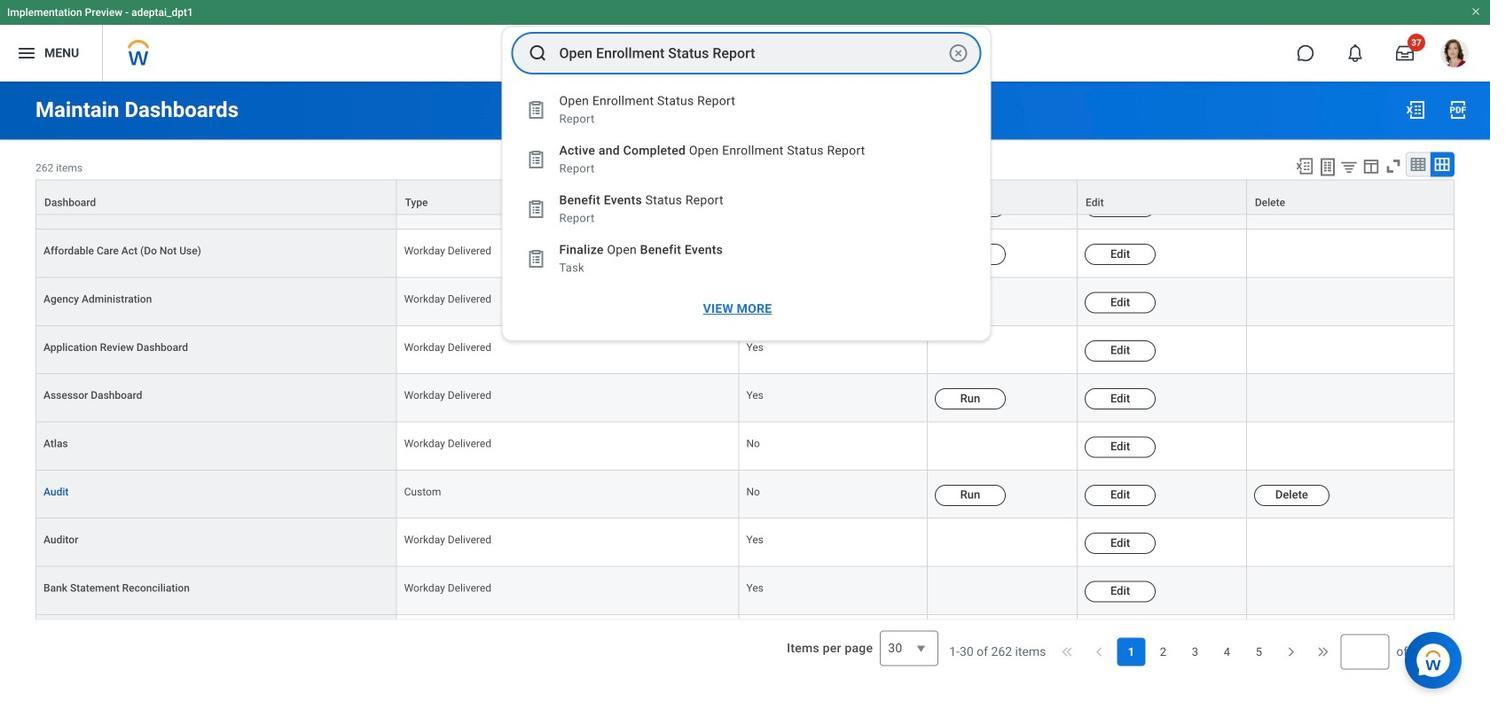 Task type: locate. For each thing, give the bounding box(es) containing it.
1 clipboard image from the top
[[526, 149, 547, 170]]

row header
[[35, 134, 397, 182], [35, 615, 397, 664]]

notifications large image
[[1346, 44, 1364, 62]]

main content
[[0, 82, 1490, 718]]

0 vertical spatial clipboard image
[[526, 149, 547, 170]]

list
[[1117, 638, 1273, 667]]

8 row from the top
[[35, 423, 1455, 471]]

10 row from the top
[[35, 519, 1455, 567]]

agency administration element
[[43, 290, 152, 306]]

profile logan mcneil image
[[1440, 39, 1469, 71]]

1 vertical spatial clipboard image
[[526, 199, 547, 220]]

clipboard image
[[526, 99, 547, 121], [526, 248, 547, 270]]

inbox large image
[[1396, 44, 1414, 62]]

fullscreen image
[[1384, 157, 1403, 176]]

search image
[[527, 43, 549, 64]]

2 row from the top
[[35, 180, 1455, 215]]

bank statement reconciliation element
[[43, 579, 190, 595]]

None search field
[[502, 26, 991, 341]]

0 vertical spatial row header
[[35, 134, 397, 182]]

2 clipboard image from the top
[[526, 199, 547, 220]]

0 vertical spatial clipboard image
[[526, 99, 547, 121]]

1 row from the top
[[35, 134, 1455, 182]]

suggested results list box
[[502, 85, 990, 330]]

status inside pagination element
[[949, 644, 1046, 661]]

x circle image
[[948, 43, 969, 64]]

3 row from the top
[[35, 182, 1455, 230]]

banner
[[0, 0, 1490, 82]]

12 row from the top
[[35, 615, 1455, 664]]

1 vertical spatial row header
[[35, 615, 397, 664]]

toolbar
[[1287, 152, 1455, 180]]

status
[[949, 644, 1046, 661]]

1 row header from the top
[[35, 134, 397, 182]]

cell
[[397, 134, 739, 182], [739, 134, 928, 182], [928, 134, 1078, 182], [1078, 134, 1247, 182], [1247, 134, 1455, 182], [739, 182, 928, 230], [1247, 182, 1455, 230], [739, 230, 928, 278], [1247, 230, 1455, 278], [928, 278, 1078, 326], [1247, 278, 1455, 326], [928, 326, 1078, 374], [1247, 326, 1455, 374], [1247, 374, 1455, 423], [928, 423, 1078, 471], [1247, 423, 1455, 471], [928, 519, 1078, 567], [1247, 519, 1455, 567], [928, 567, 1078, 615], [1247, 567, 1455, 615], [397, 615, 739, 664], [739, 615, 928, 664], [928, 615, 1078, 664], [1078, 615, 1247, 664], [1247, 615, 1455, 664]]

click to view/edit grid preferences image
[[1361, 157, 1381, 176]]

4 row from the top
[[35, 230, 1455, 278]]

affordable care act (do not use) element
[[43, 241, 201, 257]]

1 vertical spatial clipboard image
[[526, 248, 547, 270]]

1 clipboard image from the top
[[526, 99, 547, 121]]

column header
[[739, 180, 928, 215]]

clipboard image
[[526, 149, 547, 170], [526, 199, 547, 220]]

row
[[35, 134, 1455, 182], [35, 180, 1455, 215], [35, 182, 1455, 230], [35, 230, 1455, 278], [35, 278, 1455, 326], [35, 326, 1455, 374], [35, 374, 1455, 423], [35, 423, 1455, 471], [35, 471, 1455, 519], [35, 519, 1455, 567], [35, 567, 1455, 615], [35, 615, 1455, 664]]

2 clipboard image from the top
[[526, 248, 547, 270]]

chevron 2x left small image
[[1059, 644, 1076, 661]]

export to excel image
[[1405, 99, 1426, 121]]

pagination element
[[949, 621, 1455, 684]]

chevron 2x right small image
[[1314, 644, 1332, 661]]

application review dashboard element
[[43, 338, 188, 354]]



Task type: vqa. For each thing, say whether or not it's contained in the screenshot.
list
yes



Task type: describe. For each thing, give the bounding box(es) containing it.
select to filter grid data image
[[1339, 157, 1359, 176]]

7 row from the top
[[35, 374, 1455, 423]]

adoption planning element
[[43, 193, 131, 209]]

export to worksheets image
[[1317, 157, 1338, 178]]

Search Workday  search field
[[559, 34, 944, 73]]

close environment banner image
[[1471, 6, 1481, 17]]

5 row from the top
[[35, 278, 1455, 326]]

list inside pagination element
[[1117, 638, 1273, 667]]

9 row from the top
[[35, 471, 1455, 519]]

export to excel image
[[1295, 157, 1314, 176]]

view printable version (pdf) image
[[1448, 99, 1469, 121]]

chevron right small image
[[1282, 644, 1300, 661]]

assessor dashboard element
[[43, 386, 142, 402]]

6 row from the top
[[35, 326, 1455, 374]]

Go to page number text field
[[1341, 635, 1389, 670]]

items per page element
[[784, 621, 939, 677]]

2 row header from the top
[[35, 615, 397, 664]]

11 row from the top
[[35, 567, 1455, 615]]

table image
[[1409, 156, 1427, 173]]

justify image
[[16, 43, 37, 64]]

chevron left small image
[[1090, 644, 1108, 661]]

expand table image
[[1433, 156, 1451, 173]]

atlas element
[[43, 434, 68, 450]]

auditor element
[[43, 531, 78, 546]]



